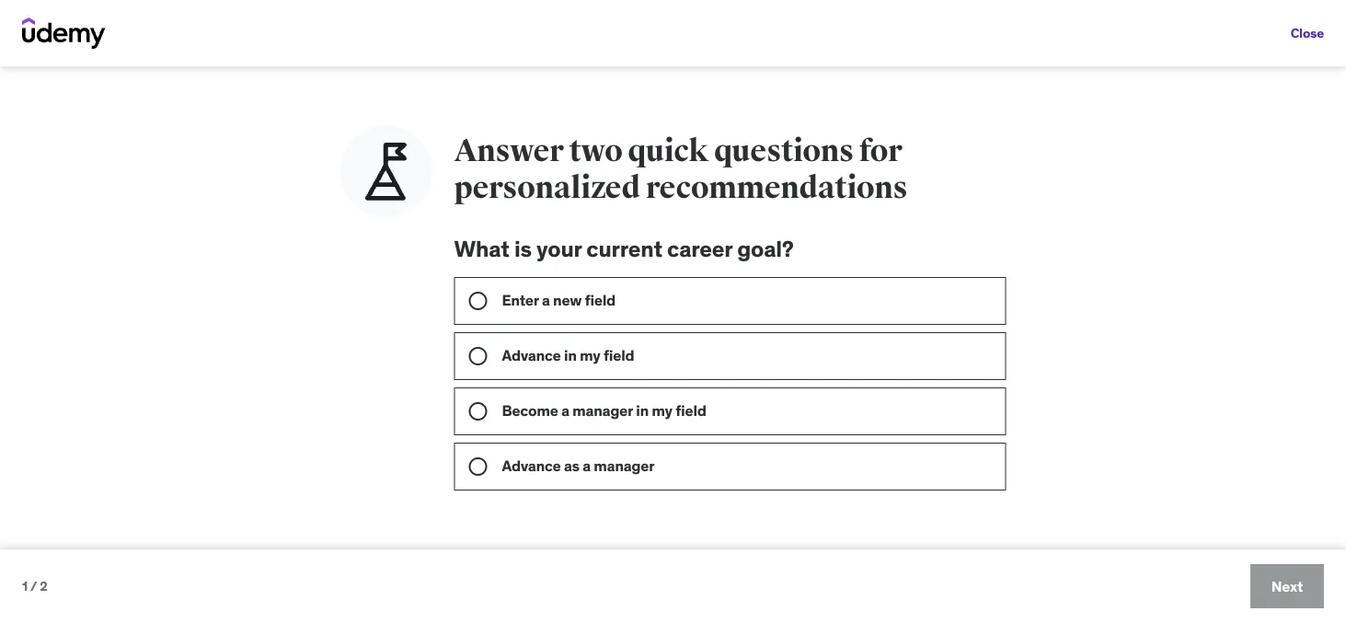 Task type: locate. For each thing, give the bounding box(es) containing it.
udemy business
[[44, 539, 140, 556]]

0 vertical spatial manager
[[573, 401, 633, 420]]

1 advance from the top
[[502, 346, 561, 365]]

as
[[564, 456, 580, 475]]

career
[[668, 235, 733, 262], [532, 458, 584, 480]]

0 vertical spatial in
[[564, 346, 577, 365]]

advance
[[502, 346, 561, 365], [502, 456, 561, 475]]

what is your current career goal?
[[454, 235, 794, 262]]

manager up skills.
[[573, 401, 633, 420]]

a right become
[[562, 401, 570, 420]]

goal?
[[738, 235, 794, 262]]

in down new
[[564, 346, 577, 365]]

get the app link
[[44, 586, 280, 611]]

new
[[553, 291, 582, 310]]

1 vertical spatial in
[[636, 401, 649, 420]]

0 horizontal spatial career
[[532, 458, 584, 480]]

business
[[88, 539, 140, 556]]

careers link
[[295, 535, 530, 560]]

manager
[[573, 401, 633, 420], [594, 456, 655, 475]]

my
[[580, 346, 601, 365], [652, 401, 673, 420]]

build
[[394, 458, 435, 480]]

0 vertical spatial a
[[542, 291, 550, 310]]

current
[[587, 235, 663, 262]]

2 vertical spatial a
[[583, 456, 591, 475]]

field
[[585, 291, 616, 310], [604, 346, 635, 365], [676, 401, 707, 420]]

1 horizontal spatial career
[[668, 235, 733, 262]]

get
[[44, 590, 65, 607]]

udemy image
[[22, 17, 106, 49]]

recommendations
[[646, 168, 908, 207]]

leaders
[[198, 39, 274, 67]]

0 vertical spatial field
[[585, 291, 616, 310]]

2 advance from the top
[[502, 456, 561, 475]]

careers
[[295, 539, 340, 556]]

next
[[1272, 577, 1304, 596]]

0 vertical spatial for
[[164, 39, 193, 67]]

in up the advance as a manager
[[636, 401, 649, 420]]

1
[[22, 578, 28, 594]]

advance up become
[[502, 346, 561, 365]]

1 horizontal spatial in
[[636, 401, 649, 420]]

for
[[164, 39, 193, 67], [860, 132, 903, 170]]

english
[[1212, 544, 1260, 562]]

terms
[[545, 539, 580, 556]]

career left goal?
[[668, 235, 733, 262]]

2 horizontal spatial a
[[583, 456, 591, 475]]

0 vertical spatial advance
[[502, 346, 561, 365]]

next button
[[1251, 564, 1325, 609]]

1 vertical spatial manager
[[594, 456, 655, 475]]

a for enter
[[542, 291, 550, 310]]

the
[[68, 590, 87, 607]]

what
[[454, 235, 510, 262]]

a
[[542, 291, 550, 310], [562, 401, 570, 420], [583, 456, 591, 475]]

advance left as
[[502, 456, 561, 475]]

1 vertical spatial career
[[532, 458, 584, 480]]

enter a new field
[[502, 291, 616, 310]]

quick
[[628, 132, 709, 170]]

your
[[537, 235, 582, 262]]

a left new
[[542, 291, 550, 310]]

in
[[564, 346, 577, 365], [636, 401, 649, 420]]

field for enter a new field
[[585, 291, 616, 310]]

popular for leaders
[[79, 39, 274, 67]]

close
[[1291, 24, 1325, 41]]

0 horizontal spatial my
[[580, 346, 601, 365]]

1 vertical spatial advance
[[502, 456, 561, 475]]

manager right as
[[594, 456, 655, 475]]

1 vertical spatial my
[[652, 401, 673, 420]]

career for skills.
[[532, 458, 584, 480]]

1 horizontal spatial my
[[652, 401, 673, 420]]

answer
[[454, 132, 564, 170]]

1 vertical spatial a
[[562, 401, 570, 420]]

2
[[40, 578, 47, 594]]

a right as
[[583, 456, 591, 475]]

/
[[30, 578, 37, 594]]

1 / 2
[[22, 578, 47, 594]]

answer two quick questions for personalized recommendations
[[454, 132, 908, 207]]

1 vertical spatial field
[[604, 346, 635, 365]]

advance in my field
[[502, 346, 635, 365]]

1 horizontal spatial a
[[562, 401, 570, 420]]

questions
[[714, 132, 854, 170]]

0 horizontal spatial in
[[564, 346, 577, 365]]

career left skills.
[[532, 458, 584, 480]]

1 horizontal spatial for
[[860, 132, 903, 170]]

udemy business link
[[44, 535, 280, 560]]

1 vertical spatial for
[[860, 132, 903, 170]]

0 horizontal spatial a
[[542, 291, 550, 310]]

0 vertical spatial career
[[668, 235, 733, 262]]



Task type: vqa. For each thing, say whether or not it's contained in the screenshot.
Show lecture description image related to MVC in Action
no



Task type: describe. For each thing, give the bounding box(es) containing it.
field for advance in my field
[[604, 346, 635, 365]]

advance for advance as a manager
[[502, 456, 561, 475]]

english button
[[1174, 535, 1303, 572]]

box image
[[985, 449, 1047, 490]]

0 horizontal spatial for
[[164, 39, 193, 67]]

become a manager in my field
[[502, 401, 707, 420]]

to build in-demand career skills.
[[369, 458, 634, 480]]

to
[[373, 458, 390, 480]]

for inside answer two quick questions for personalized recommendations
[[860, 132, 903, 170]]

get the app
[[44, 590, 112, 607]]

skills.
[[587, 458, 634, 480]]

terms link
[[545, 535, 781, 560]]

0 vertical spatial my
[[580, 346, 601, 365]]

demand
[[461, 458, 528, 480]]

in-
[[439, 458, 461, 480]]

two
[[569, 132, 623, 170]]

advance as a manager
[[502, 456, 655, 475]]

small image
[[1189, 544, 1208, 563]]

close button
[[1291, 15, 1325, 52]]

advance for advance in my field
[[502, 346, 561, 365]]

a for become
[[562, 401, 570, 420]]

enter
[[502, 291, 539, 310]]

2 vertical spatial field
[[676, 401, 707, 420]]

become
[[502, 401, 559, 420]]

career for goal?
[[668, 235, 733, 262]]

popular
[[79, 39, 159, 67]]

udemy
[[44, 539, 85, 556]]

personalized
[[454, 168, 641, 207]]

app
[[90, 590, 112, 607]]

is
[[515, 235, 532, 262]]



